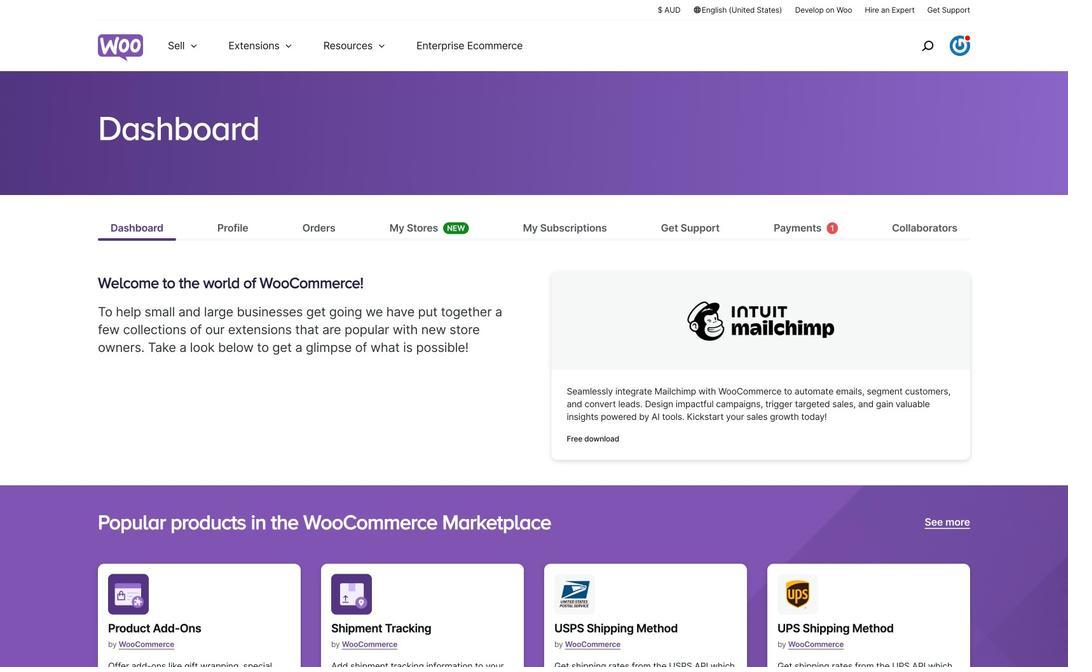 Task type: describe. For each thing, give the bounding box(es) containing it.
open account menu image
[[950, 36, 971, 56]]



Task type: locate. For each thing, give the bounding box(es) containing it.
service navigation menu element
[[895, 25, 971, 66]]

search image
[[918, 36, 938, 56]]



Task type: vqa. For each thing, say whether or not it's contained in the screenshot.
Blog within the BLOG SELL ONLINE EXPLORING MULTI-STORE FUNCTIONALITY IN WOOCOMMERCE
no



